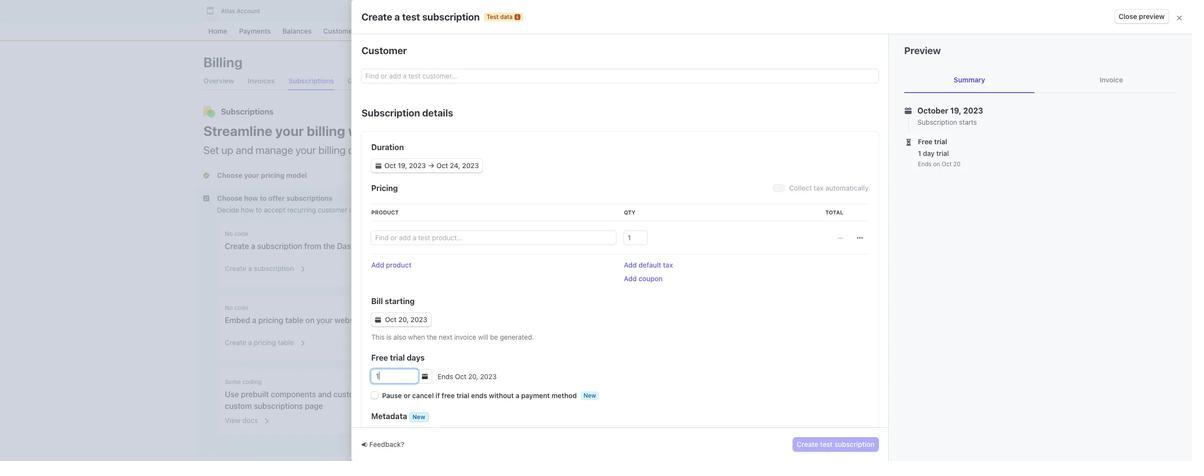 Task type: locate. For each thing, give the bounding box(es) containing it.
custom left uis
[[334, 390, 361, 399]]

create inside button
[[797, 441, 819, 449]]

code for create
[[234, 230, 248, 238]]

tab list containing summary
[[905, 67, 1177, 93]]

1 vertical spatial tax
[[663, 261, 673, 269]]

with right link
[[545, 242, 560, 251]]

collect tax automatically
[[789, 184, 869, 192]]

None text field
[[624, 231, 648, 245]]

Find or add a test product… text field
[[371, 231, 616, 245]]

no code embed a pricing table on your website
[[225, 304, 363, 325]]

how inside dropdown button
[[244, 194, 258, 202]]

no inside no code share a payment link with your customers
[[467, 230, 475, 238]]

to down choose how to offer subscriptions dropdown button
[[256, 206, 262, 214]]

0 horizontal spatial 2023
[[411, 316, 428, 324]]

ends up free
[[438, 373, 453, 381]]

1 vertical spatial view docs
[[225, 417, 258, 425]]

1 vertical spatial the
[[427, 333, 437, 342]]

1 vertical spatial invoice
[[454, 333, 476, 342]]

1 vertical spatial table
[[278, 339, 294, 347]]

1 vertical spatial view docs button
[[219, 410, 270, 428]]

subscriptions up generated.
[[488, 316, 537, 325]]

view docs button down offer
[[461, 336, 512, 354]]

dashboard
[[337, 242, 377, 251]]

pricing up create a pricing table button on the left of the page
[[258, 316, 283, 325]]

payments
[[613, 144, 659, 157], [804, 193, 834, 202], [904, 193, 935, 202]]

total
[[826, 209, 844, 216]]

pricing inside button
[[254, 339, 276, 347]]

0 vertical spatial free
[[918, 138, 933, 146]]

docs down prebuilt
[[242, 417, 258, 425]]

2 vertical spatial 2023
[[480, 373, 497, 381]]

create
[[362, 11, 392, 22], [876, 58, 897, 66], [745, 153, 766, 162], [225, 242, 249, 251], [225, 264, 246, 273], [225, 339, 246, 347], [797, 441, 819, 449]]

data
[[500, 13, 513, 20]]

offer
[[467, 316, 486, 325]]

0 vertical spatial offer
[[814, 153, 829, 162]]

from
[[304, 242, 321, 251]]

tax right default
[[663, 261, 673, 269]]

subscriptions
[[287, 194, 333, 202], [488, 316, 537, 325], [254, 402, 303, 411]]

add left 'product'
[[371, 261, 384, 269]]

1 vertical spatial with
[[598, 316, 614, 325]]

code inside no code share a payment link with your customers
[[477, 230, 491, 238]]

payment
[[496, 242, 528, 251], [521, 392, 550, 400]]

1 vertical spatial 2023
[[411, 316, 428, 324]]

0 horizontal spatial view
[[225, 417, 241, 425]]

0 horizontal spatial revenue
[[476, 144, 513, 157]]

1 horizontal spatial 20,
[[468, 373, 478, 381]]

qty
[[624, 209, 636, 216]]

2 horizontal spatial oct
[[942, 161, 952, 168]]

a inside some coding use prebuilt components and custom uis to create a custom subscriptions page
[[411, 390, 415, 399]]

recurring inside billing scale 0.8% on recurring payments and one-time invoice payments automate quoting, subscription billing, invoicing, revenue recovery, and revenue recognition.
[[773, 193, 802, 202]]

billing for billing starter
[[755, 128, 775, 136]]

view down use
[[225, 417, 241, 425]]

the
[[323, 242, 335, 251], [427, 333, 437, 342]]

table down no code embed a pricing table on your website at the bottom left
[[278, 339, 294, 347]]

add for add default tax
[[624, 261, 637, 269]]

0 horizontal spatial view docs button
[[219, 410, 270, 428]]

payments inside streamline your billing workflows set up and manage your billing operations to capture more revenue and accept recurring payments globally.
[[613, 144, 659, 157]]

0 vertical spatial create test subscription
[[876, 58, 953, 66]]

the left "next"
[[427, 333, 437, 342]]

how right "choose"
[[244, 194, 258, 202]]

add
[[371, 261, 384, 269], [624, 261, 637, 269], [624, 275, 637, 283]]

more up end date field
[[449, 144, 473, 157]]

manage right day
[[942, 153, 967, 162]]

1 vertical spatial docs
[[242, 417, 258, 425]]

no for share a payment link with your customers
[[467, 230, 475, 238]]

0 vertical spatial accept
[[535, 144, 567, 157]]

oct up 'pause or cancel if free trial ends without a payment method'
[[455, 373, 467, 381]]

add up add coupon at the right bottom
[[624, 261, 637, 269]]

view down will
[[467, 343, 483, 351]]

your inside no code embed a pricing table on your website
[[317, 316, 333, 325]]

0 vertical spatial subscriptions
[[287, 194, 333, 202]]

0 horizontal spatial view docs
[[225, 417, 258, 425]]

0 horizontal spatial test
[[402, 11, 420, 22]]

time
[[865, 193, 878, 202]]

website
[[335, 316, 363, 325], [568, 316, 596, 325]]

1 horizontal spatial svg image
[[857, 235, 863, 241]]

0 vertical spatial how
[[244, 194, 258, 202]]

0 vertical spatial 2023
[[964, 106, 984, 115]]

1 horizontal spatial ends
[[918, 161, 932, 168]]

table
[[285, 316, 304, 325], [278, 339, 294, 347]]

bill
[[371, 297, 383, 306]]

code up embed at the left of the page
[[234, 304, 248, 312]]

when
[[408, 333, 425, 342]]

0 horizontal spatial free
[[371, 354, 388, 363]]

2 vertical spatial subscriptions
[[254, 402, 303, 411]]

0 horizontal spatial website
[[335, 316, 363, 325]]

0 vertical spatial oct
[[942, 161, 952, 168]]

recurring inside create subscriptions, offer trials or discounts, and effortlessly manage recurring billing.
[[745, 162, 774, 170]]

0 vertical spatial payment
[[496, 242, 528, 251]]

code for share
[[477, 230, 491, 238]]

0 vertical spatial invoice
[[880, 193, 902, 202]]

docs down be in the left of the page
[[485, 343, 500, 351]]

free inside free trial 1 day trial ends on oct 20
[[918, 138, 933, 146]]

0 vertical spatial test
[[402, 11, 420, 22]]

streamline your billing workflows set up and manage your billing operations to capture more revenue and accept recurring payments globally.
[[203, 123, 699, 157]]

be
[[490, 333, 498, 342]]

20, up also
[[399, 316, 409, 324]]

accept
[[535, 144, 567, 157], [264, 206, 286, 214]]

add coupon
[[624, 275, 663, 283]]

recurring
[[569, 144, 611, 157], [745, 162, 774, 170], [773, 193, 802, 202], [287, 206, 316, 214]]

code inside no code create a subscription from the dashboard
[[234, 230, 248, 238]]

no up embed at the left of the page
[[225, 304, 233, 312]]

2023 for 19,
[[964, 106, 984, 115]]

your inside offer subscriptions on your website with a checkout integration
[[550, 316, 566, 325]]

invoice up "invoicing," on the top right
[[880, 193, 902, 202]]

1 horizontal spatial with
[[598, 316, 614, 325]]

free for free trial 1 day trial ends on oct 20
[[918, 138, 933, 146]]

0 horizontal spatial svg image
[[376, 163, 382, 169]]

svg image
[[376, 163, 382, 169], [857, 235, 863, 241]]

starting
[[385, 297, 415, 306]]

payment left link
[[496, 242, 528, 251]]

manage down streamline
[[256, 144, 293, 157]]

learn more
[[814, 232, 850, 241]]

offer inside create subscriptions, offer trials or discounts, and effortlessly manage recurring billing.
[[814, 153, 829, 162]]

2023 up when
[[411, 316, 428, 324]]

create test subscription inside button
[[797, 441, 875, 449]]

billing scale 0.8% on recurring payments and one-time invoice payments automate quoting, subscription billing, invoicing, revenue recovery, and revenue recognition.
[[745, 180, 956, 222]]

how right decide
[[241, 206, 254, 214]]

with
[[545, 242, 560, 251], [598, 316, 614, 325]]

invoice
[[880, 193, 902, 202], [454, 333, 476, 342]]

view docs button down prebuilt
[[219, 410, 270, 428]]

2023 up 'pause or cancel if free trial ends without a payment method'
[[480, 373, 497, 381]]

no
[[225, 230, 233, 238], [467, 230, 475, 238], [225, 304, 233, 312]]

1 horizontal spatial custom
[[334, 390, 361, 399]]

starter
[[777, 128, 799, 136]]

create subscriptions, offer trials or discounts, and effortlessly manage recurring billing.
[[745, 153, 967, 170]]

how for choose
[[244, 194, 258, 202]]

0 vertical spatial or
[[849, 153, 855, 162]]

0 vertical spatial pricing
[[258, 316, 283, 325]]

1 horizontal spatial docs
[[485, 343, 500, 351]]

subscriptions inside offer subscriptions on your website with a checkout integration
[[488, 316, 537, 325]]

code down decide
[[234, 230, 248, 238]]

to up decide how to accept recurring customer orders.
[[260, 194, 267, 202]]

2023 up the starts
[[964, 106, 984, 115]]

subscription up the workflows
[[362, 107, 420, 119]]

up
[[221, 144, 233, 157]]

0 horizontal spatial payments
[[613, 144, 659, 157]]

revenue inside streamline your billing workflows set up and manage your billing operations to capture more revenue and accept recurring payments globally.
[[476, 144, 513, 157]]

1 horizontal spatial subscription
[[918, 118, 958, 126]]

2 vertical spatial billing
[[745, 180, 765, 188]]

0 vertical spatial the
[[323, 242, 335, 251]]

test inside create test subscription link
[[899, 58, 911, 66]]

create a test subscription
[[362, 11, 480, 22]]

new down cancel
[[413, 414, 425, 421]]

subscription inside no code create a subscription from the dashboard
[[257, 242, 302, 251]]

or
[[849, 153, 855, 162], [404, 392, 411, 400]]

test inside 'create test subscription' button
[[820, 441, 833, 449]]

offer left trials
[[814, 153, 829, 162]]

end date field
[[435, 161, 481, 171]]

no down decide
[[225, 230, 233, 238]]

no code create a subscription from the dashboard
[[225, 230, 377, 251]]

new right method
[[584, 392, 596, 400]]

tab list
[[905, 67, 1177, 93]]

0 horizontal spatial docs
[[242, 417, 258, 425]]

offer subscriptions on your website with a checkout integration
[[467, 316, 657, 337]]

to up start date field
[[400, 144, 409, 157]]

1 vertical spatial payment
[[521, 392, 550, 400]]

free down this
[[371, 354, 388, 363]]

add left coupon in the right bottom of the page
[[624, 275, 637, 283]]

2 vertical spatial test
[[820, 441, 833, 449]]

the right from
[[323, 242, 335, 251]]

link
[[530, 242, 543, 251]]

october 19, 2023 subscription starts
[[918, 106, 984, 126]]

test for 'create test subscription' button
[[820, 441, 833, 449]]

ends down day
[[918, 161, 932, 168]]

0 horizontal spatial subscription
[[362, 107, 420, 119]]

feedback? button
[[362, 440, 405, 450]]

2 website from the left
[[568, 316, 596, 325]]

oct left 20
[[942, 161, 952, 168]]

0 vertical spatial with
[[545, 242, 560, 251]]

offer inside choose how to offer subscriptions dropdown button
[[268, 194, 285, 202]]

payment left method
[[521, 392, 550, 400]]

customers
[[580, 242, 618, 251]]

with left the checkout
[[598, 316, 614, 325]]

1 vertical spatial test
[[899, 58, 911, 66]]

view
[[467, 343, 483, 351], [225, 417, 241, 425]]

0 horizontal spatial new
[[413, 414, 425, 421]]

revenue down 0.8%
[[759, 214, 784, 222]]

oct inside oct 20, 2023 button
[[385, 316, 397, 324]]

1 horizontal spatial tax
[[814, 184, 824, 192]]

20,
[[399, 316, 409, 324], [468, 373, 478, 381]]

free
[[918, 138, 933, 146], [371, 354, 388, 363]]

a inside offer subscriptions on your website with a checkout integration
[[616, 316, 620, 325]]

1 vertical spatial new
[[413, 414, 425, 421]]

payments down collect tax automatically
[[804, 193, 834, 202]]

close preview
[[1119, 12, 1165, 20]]

no inside no code embed a pricing table on your website
[[225, 304, 233, 312]]

1 horizontal spatial free
[[918, 138, 933, 146]]

subscription down october
[[918, 118, 958, 126]]

no up "share"
[[467, 230, 475, 238]]

19,
[[951, 106, 962, 115]]

billing
[[307, 123, 345, 139], [319, 144, 346, 157]]

20, up ends
[[468, 373, 478, 381]]

1 horizontal spatial view
[[467, 343, 483, 351]]

test
[[487, 13, 499, 20]]

billing.
[[776, 162, 797, 170]]

view docs
[[467, 343, 500, 351], [225, 417, 258, 425]]

subscription inside button
[[835, 441, 875, 449]]

1 vertical spatial billing
[[755, 128, 775, 136]]

subscriptions up decide how to accept recurring customer orders.
[[287, 194, 333, 202]]

20, inside button
[[399, 316, 409, 324]]

1 vertical spatial how
[[241, 206, 254, 214]]

0 horizontal spatial manage
[[256, 144, 293, 157]]

1 horizontal spatial the
[[427, 333, 437, 342]]

ends inside free trial 1 day trial ends on oct 20
[[918, 161, 932, 168]]

offer up decide how to accept recurring customer orders.
[[268, 194, 285, 202]]

1 horizontal spatial manage
[[942, 153, 967, 162]]

view docs down will
[[467, 343, 500, 351]]

free up day
[[918, 138, 933, 146]]

create test subscription
[[876, 58, 953, 66], [797, 441, 875, 449]]

1 horizontal spatial view docs button
[[461, 336, 512, 354]]

tax
[[814, 184, 824, 192], [663, 261, 673, 269]]

to right uis
[[376, 390, 384, 399]]

0 horizontal spatial more
[[449, 144, 473, 157]]

0 vertical spatial table
[[285, 316, 304, 325]]

add inside button
[[624, 261, 637, 269]]

without
[[489, 392, 514, 400]]

subscriptions down the components
[[254, 402, 303, 411]]

invoice left will
[[454, 333, 476, 342]]

add default tax button
[[624, 261, 673, 270]]

a
[[395, 11, 400, 22], [251, 242, 255, 251], [490, 242, 494, 251], [248, 264, 252, 273], [252, 316, 256, 325], [616, 316, 620, 325], [248, 339, 252, 347], [411, 390, 415, 399], [516, 392, 520, 400]]

test
[[402, 11, 420, 22], [899, 58, 911, 66], [820, 441, 833, 449]]

scale
[[767, 180, 784, 188]]

0 vertical spatial view docs button
[[461, 336, 512, 354]]

or right trials
[[849, 153, 855, 162]]

or right pause
[[404, 392, 411, 400]]

free
[[442, 392, 455, 400]]

more
[[449, 144, 473, 157], [834, 232, 850, 241]]

1 horizontal spatial payments
[[804, 193, 834, 202]]

create inside no code create a subscription from the dashboard
[[225, 242, 249, 251]]

on inside free trial 1 day trial ends on oct 20
[[934, 161, 940, 168]]

revenue left recovery,
[[900, 205, 925, 214]]

and
[[236, 144, 253, 157], [515, 144, 533, 157], [891, 153, 903, 162], [836, 193, 848, 202], [745, 214, 757, 222], [318, 390, 332, 399]]

table up create a pricing table button on the left of the page
[[285, 316, 304, 325]]

svg image down operations
[[376, 163, 382, 169]]

globally.
[[662, 144, 699, 157]]

1 vertical spatial oct
[[385, 316, 397, 324]]

1 vertical spatial accept
[[264, 206, 286, 214]]

1 vertical spatial svg image
[[857, 235, 863, 241]]

learn more link
[[814, 232, 850, 242]]

1 horizontal spatial new
[[584, 392, 596, 400]]

subscriptions inside dropdown button
[[287, 194, 333, 202]]

1 website from the left
[[335, 316, 363, 325]]

1 vertical spatial 20,
[[468, 373, 478, 381]]

page
[[305, 402, 323, 411]]

bill  starting
[[371, 297, 415, 306]]

1 vertical spatial custom
[[225, 402, 252, 411]]

2 vertical spatial oct
[[455, 373, 467, 381]]

next
[[439, 333, 453, 342]]

will
[[478, 333, 488, 342]]

1 vertical spatial subscriptions
[[488, 316, 537, 325]]

2 horizontal spatial 2023
[[964, 106, 984, 115]]

code up "share"
[[477, 230, 491, 238]]

no inside no code create a subscription from the dashboard
[[225, 230, 233, 238]]

default
[[639, 261, 661, 269]]

0 horizontal spatial with
[[545, 242, 560, 251]]

code inside no code embed a pricing table on your website
[[234, 304, 248, 312]]

more right the learn
[[834, 232, 850, 241]]

view docs down use
[[225, 417, 258, 425]]

more inside streamline your billing workflows set up and manage your billing operations to capture more revenue and accept recurring payments globally.
[[449, 144, 473, 157]]

2023 inside october 19, 2023 subscription starts
[[964, 106, 984, 115]]

payments left globally.
[[613, 144, 659, 157]]

payments up recovery,
[[904, 193, 935, 202]]

0 horizontal spatial 20,
[[399, 316, 409, 324]]

invoicing,
[[869, 205, 898, 214]]

and inside some coding use prebuilt components and custom uis to create a custom subscriptions page
[[318, 390, 332, 399]]

custom down use
[[225, 402, 252, 411]]

billing inside billing scale 0.8% on recurring payments and one-time invoice payments automate quoting, subscription billing, invoicing, revenue recovery, and revenue recognition.
[[745, 180, 765, 188]]

ends
[[471, 392, 487, 400]]

1 horizontal spatial website
[[568, 316, 596, 325]]

0 horizontal spatial the
[[323, 242, 335, 251]]

oct right svg image
[[385, 316, 397, 324]]

1 vertical spatial offer
[[268, 194, 285, 202]]

free for free trial days
[[371, 354, 388, 363]]

0 vertical spatial ends
[[918, 161, 932, 168]]

manage inside streamline your billing workflows set up and manage your billing operations to capture more revenue and accept recurring payments globally.
[[256, 144, 293, 157]]

0 vertical spatial new
[[584, 392, 596, 400]]

2 horizontal spatial test
[[899, 58, 911, 66]]

svg image right —
[[857, 235, 863, 241]]

2023 inside button
[[411, 316, 428, 324]]

tax right 'collect'
[[814, 184, 824, 192]]

1 horizontal spatial test
[[820, 441, 833, 449]]

subscription inside billing scale 0.8% on recurring payments and one-time invoice payments automate quoting, subscription billing, invoicing, revenue recovery, and revenue recognition.
[[805, 205, 844, 214]]

0 horizontal spatial create test subscription
[[797, 441, 875, 449]]

custom
[[334, 390, 361, 399], [225, 402, 252, 411]]

billing
[[203, 54, 243, 70], [755, 128, 775, 136], [745, 180, 765, 188]]

Pause or cancel if free trial ends without a payment method checkbox
[[371, 392, 378, 399]]

offer
[[814, 153, 829, 162], [268, 194, 285, 202]]

None number field
[[371, 370, 418, 384]]

0 horizontal spatial ends
[[438, 373, 453, 381]]

details
[[422, 107, 453, 119]]

1 horizontal spatial invoice
[[880, 193, 902, 202]]

0 horizontal spatial or
[[404, 392, 411, 400]]

2 horizontal spatial payments
[[904, 193, 935, 202]]

1 horizontal spatial or
[[849, 153, 855, 162]]

summary link
[[905, 67, 1035, 93]]

revenue up end date field
[[476, 144, 513, 157]]

billing for billing scale 0.8% on recurring payments and one-time invoice payments automate quoting, subscription billing, invoicing, revenue recovery, and revenue recognition.
[[745, 180, 765, 188]]

uis
[[363, 390, 374, 399]]

1 vertical spatial more
[[834, 232, 850, 241]]

pricing down no code embed a pricing table on your website at the bottom left
[[254, 339, 276, 347]]



Task type: vqa. For each thing, say whether or not it's contained in the screenshot.
subscriptions in dropdown button
yes



Task type: describe. For each thing, give the bounding box(es) containing it.
summary
[[954, 76, 985, 84]]

create test subscription for 'create test subscription' button
[[797, 441, 875, 449]]

capture
[[412, 144, 447, 157]]

how for decide
[[241, 206, 254, 214]]

invoice inside billing scale 0.8% on recurring payments and one-time invoice payments automate quoting, subscription billing, invoicing, revenue recovery, and revenue recognition.
[[880, 193, 902, 202]]

recovery,
[[927, 205, 956, 214]]

tax inside add default tax button
[[663, 261, 673, 269]]

product
[[371, 209, 399, 216]]

use
[[225, 390, 239, 399]]

collect
[[789, 184, 812, 192]]

trial right free
[[457, 392, 470, 400]]

recurring inside streamline your billing workflows set up and manage your billing operations to capture more revenue and accept recurring payments globally.
[[569, 144, 611, 157]]

workflows
[[348, 123, 415, 139]]

invoice
[[1100, 76, 1123, 84]]

1 vertical spatial billing
[[319, 144, 346, 157]]

preview
[[905, 45, 941, 56]]

cancel
[[412, 392, 434, 400]]

october
[[918, 106, 949, 115]]

manage inside create subscriptions, offer trials or discounts, and effortlessly manage recurring billing.
[[942, 153, 967, 162]]

learn
[[814, 232, 832, 241]]

subscriptions
[[221, 107, 274, 116]]

customer
[[318, 206, 348, 214]]

website inside no code embed a pricing table on your website
[[335, 316, 363, 325]]

with inside offer subscriptions on your website with a checkout integration
[[598, 316, 614, 325]]

—
[[838, 234, 844, 242]]

discounts,
[[857, 153, 889, 162]]

trial right day
[[937, 149, 949, 158]]

1
[[918, 149, 922, 158]]

start date field
[[383, 161, 428, 171]]

pause or cancel if free trial ends without a payment method
[[382, 392, 577, 400]]

0 vertical spatial tax
[[814, 184, 824, 192]]

feedback?
[[369, 441, 405, 449]]

coupon
[[639, 275, 663, 283]]

add default tax
[[624, 261, 673, 269]]

test data
[[487, 13, 513, 20]]

create a subscription button
[[219, 258, 306, 276]]

operations
[[348, 144, 397, 157]]

create a subscription
[[225, 264, 294, 273]]

code for embed
[[234, 304, 248, 312]]

day
[[923, 149, 935, 158]]

pause
[[382, 392, 402, 400]]

components
[[271, 390, 316, 399]]

prebuilt
[[241, 390, 269, 399]]

this
[[371, 333, 385, 342]]

streamline
[[203, 123, 272, 139]]

automatically
[[826, 184, 869, 192]]

method
[[552, 392, 577, 400]]

create inside create subscriptions, offer trials or discounts, and effortlessly manage recurring billing.
[[745, 153, 766, 162]]

billing for billing
[[203, 54, 243, 70]]

subscription inside button
[[254, 264, 294, 273]]

20
[[954, 161, 961, 168]]

Find or add a test customer… text field
[[362, 69, 879, 83]]

the inside no code create a subscription from the dashboard
[[323, 242, 335, 251]]

customer
[[362, 45, 407, 56]]

with inside no code share a payment link with your customers
[[545, 242, 560, 251]]

no for create a subscription from the dashboard
[[225, 230, 233, 238]]

checkout
[[622, 316, 657, 325]]

1 vertical spatial or
[[404, 392, 411, 400]]

on inside no code embed a pricing table on your website
[[306, 316, 315, 325]]

generated.
[[500, 333, 534, 342]]

quoting,
[[778, 205, 804, 214]]

1 horizontal spatial oct
[[455, 373, 467, 381]]

effortlessly
[[905, 153, 940, 162]]

a inside no code embed a pricing table on your website
[[252, 316, 256, 325]]

if
[[436, 392, 440, 400]]

create a pricing table button
[[219, 332, 306, 350]]

free trial 1 day trial ends on oct 20
[[918, 138, 961, 168]]

to inside some coding use prebuilt components and custom uis to create a custom subscriptions page
[[376, 390, 384, 399]]

add product
[[371, 261, 412, 269]]

billing,
[[846, 205, 867, 214]]

is
[[387, 333, 392, 342]]

0 vertical spatial view
[[467, 343, 483, 351]]

create test subscription button
[[793, 438, 879, 452]]

choose how to offer subscriptions
[[217, 194, 333, 202]]

close
[[1119, 12, 1138, 20]]

test for create test subscription link
[[899, 58, 911, 66]]

svg image
[[375, 317, 381, 323]]

create test subscription for create test subscription link
[[876, 58, 953, 66]]

metadata
[[371, 412, 407, 421]]

payment inside no code share a payment link with your customers
[[496, 242, 528, 251]]

a inside no code create a subscription from the dashboard
[[251, 242, 255, 251]]

decide
[[217, 206, 239, 214]]

website inside offer subscriptions on your website with a checkout integration
[[568, 316, 596, 325]]

duration
[[371, 143, 404, 152]]

table inside button
[[278, 339, 294, 347]]

on inside billing scale 0.8% on recurring payments and one-time invoice payments automate quoting, subscription billing, invoicing, revenue recovery, and revenue recognition.
[[763, 193, 771, 202]]

trial left days
[[390, 354, 405, 363]]

add product button
[[371, 261, 412, 270]]

1 horizontal spatial revenue
[[759, 214, 784, 222]]

subscriptions,
[[768, 153, 813, 162]]

choose how to offer subscriptions button
[[203, 194, 335, 203]]

2 horizontal spatial revenue
[[900, 205, 925, 214]]

a inside no code share a payment link with your customers
[[490, 242, 494, 251]]

subscriptions inside some coding use prebuilt components and custom uis to create a custom subscriptions page
[[254, 402, 303, 411]]

set
[[203, 144, 219, 157]]

pricing
[[371, 184, 398, 193]]

pricing inside no code embed a pricing table on your website
[[258, 316, 283, 325]]

automate
[[745, 205, 776, 214]]

no for embed a pricing table on your website
[[225, 304, 233, 312]]

oct inside free trial 1 day trial ends on oct 20
[[942, 161, 952, 168]]

integration
[[467, 328, 506, 337]]

orders.
[[349, 206, 372, 214]]

subscription inside october 19, 2023 subscription starts
[[918, 118, 958, 126]]

table inside no code embed a pricing table on your website
[[285, 316, 304, 325]]

one-
[[850, 193, 865, 202]]

1 horizontal spatial more
[[834, 232, 850, 241]]

on inside offer subscriptions on your website with a checkout integration
[[539, 316, 548, 325]]

recognition.
[[786, 214, 823, 222]]

2023 for 20,
[[411, 316, 428, 324]]

no code share a payment link with your customers
[[467, 230, 618, 251]]

add for add product
[[371, 261, 384, 269]]

trial up day
[[935, 138, 947, 146]]

decide how to accept recurring customer orders.
[[217, 206, 372, 214]]

add for add coupon
[[624, 275, 637, 283]]

or inside create subscriptions, offer trials or discounts, and effortlessly manage recurring billing.
[[849, 153, 855, 162]]

trials
[[831, 153, 847, 162]]

accept inside streamline your billing workflows set up and manage your billing operations to capture more revenue and accept recurring payments globally.
[[535, 144, 567, 157]]

add coupon button
[[624, 274, 663, 284]]

your inside no code share a payment link with your customers
[[562, 242, 578, 251]]

billing starter
[[755, 128, 799, 136]]

create a pricing table
[[225, 339, 294, 347]]

and inside create subscriptions, offer trials or discounts, and effortlessly manage recurring billing.
[[891, 153, 903, 162]]

0 vertical spatial billing
[[307, 123, 345, 139]]

to inside streamline your billing workflows set up and manage your billing operations to capture more revenue and accept recurring payments globally.
[[400, 144, 409, 157]]

to inside dropdown button
[[260, 194, 267, 202]]

days
[[407, 354, 425, 363]]

free trial days
[[371, 354, 425, 363]]

1 horizontal spatial 2023
[[480, 373, 497, 381]]

create
[[386, 390, 409, 399]]

0 horizontal spatial invoice
[[454, 333, 476, 342]]

subscription details
[[362, 107, 453, 119]]

0 horizontal spatial custom
[[225, 402, 252, 411]]

0.8%
[[745, 193, 762, 202]]

1 horizontal spatial view docs
[[467, 343, 500, 351]]



